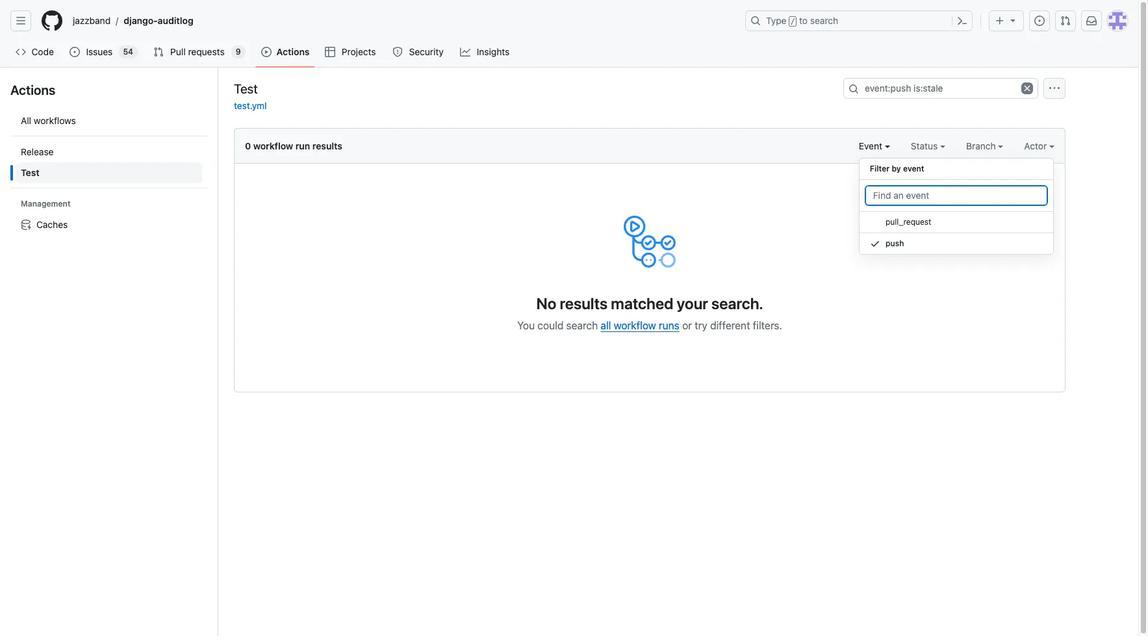 Task type: locate. For each thing, give the bounding box(es) containing it.
push
[[886, 239, 904, 248]]

search
[[810, 15, 839, 26], [567, 320, 598, 332]]

matched
[[611, 294, 674, 313]]

0 vertical spatial git pull request image
[[1061, 16, 1071, 26]]

1 vertical spatial actions
[[10, 83, 55, 98]]

0 vertical spatial actions
[[277, 46, 310, 57]]

actions link
[[256, 42, 315, 62]]

0 vertical spatial list
[[68, 10, 738, 31]]

runs
[[659, 320, 680, 332]]

search left all
[[567, 320, 598, 332]]

1 vertical spatial workflow
[[614, 320, 656, 332]]

0 vertical spatial results
[[313, 140, 343, 151]]

actor
[[1025, 140, 1050, 151]]

branch
[[967, 140, 999, 151]]

issue opened image
[[1035, 16, 1045, 26]]

requests
[[188, 46, 225, 57]]

git pull request image
[[1061, 16, 1071, 26], [153, 47, 164, 57]]

/ inside type / to search
[[791, 17, 796, 26]]

security
[[409, 46, 444, 57]]

you
[[517, 320, 535, 332]]

menu
[[859, 153, 1054, 265]]

your
[[677, 294, 708, 313]]

0 horizontal spatial test
[[21, 167, 39, 178]]

Find an event text field
[[865, 185, 1048, 206]]

1 horizontal spatial test
[[234, 81, 258, 96]]

plus image
[[995, 16, 1006, 26]]

results
[[313, 140, 343, 151], [560, 294, 608, 313]]

event
[[859, 140, 885, 151]]

workflow
[[253, 140, 293, 151], [614, 320, 656, 332]]

projects
[[342, 46, 376, 57]]

shield image
[[393, 47, 403, 57]]

actions up all
[[10, 83, 55, 98]]

search right to at right
[[810, 15, 839, 26]]

1 vertical spatial test
[[21, 167, 39, 178]]

/ left django-
[[116, 15, 118, 26]]

type / to search
[[766, 15, 839, 26]]

git pull request image right issue opened icon
[[1061, 16, 1071, 26]]

list
[[68, 10, 738, 31], [10, 105, 207, 240]]

test down release
[[21, 167, 39, 178]]

insights link
[[455, 42, 516, 62]]

results right the run
[[313, 140, 343, 151]]

1 vertical spatial results
[[560, 294, 608, 313]]

jazzband
[[73, 15, 111, 26]]

/
[[116, 15, 118, 26], [791, 17, 796, 26]]

results up all
[[560, 294, 608, 313]]

/ inside jazzband / django-auditlog
[[116, 15, 118, 26]]

0 horizontal spatial /
[[116, 15, 118, 26]]

1 horizontal spatial results
[[560, 294, 608, 313]]

1 horizontal spatial actions
[[277, 46, 310, 57]]

workflow down matched
[[614, 320, 656, 332]]

pull_request
[[886, 217, 932, 227]]

1 vertical spatial list
[[10, 105, 207, 240]]

workflow right 0
[[253, 140, 293, 151]]

auditlog
[[158, 15, 193, 26]]

test.yml
[[234, 100, 267, 111]]

1 horizontal spatial git pull request image
[[1061, 16, 1071, 26]]

git pull request image for issue opened icon
[[1061, 16, 1071, 26]]

insights
[[477, 46, 510, 57]]

1 horizontal spatial workflow
[[614, 320, 656, 332]]

actions right play icon
[[277, 46, 310, 57]]

code link
[[10, 42, 59, 62]]

security link
[[387, 42, 450, 62]]

0 vertical spatial workflow
[[253, 140, 293, 151]]

clear filters image
[[1022, 83, 1034, 94]]

filter
[[870, 164, 890, 174]]

/ left to at right
[[791, 17, 796, 26]]

play image
[[261, 47, 271, 57]]

0 vertical spatial search
[[810, 15, 839, 26]]

0 horizontal spatial git pull request image
[[153, 47, 164, 57]]

0 horizontal spatial results
[[313, 140, 343, 151]]

1 horizontal spatial /
[[791, 17, 796, 26]]

filters.
[[753, 320, 783, 332]]

command palette image
[[957, 16, 968, 26]]

try
[[695, 320, 708, 332]]

run
[[296, 140, 310, 151]]

management
[[21, 199, 71, 209]]

0 horizontal spatial search
[[567, 320, 598, 332]]

caches
[[36, 219, 68, 230]]

test up test.yml
[[234, 81, 258, 96]]

git pull request image left pull at the left top
[[153, 47, 164, 57]]

None search field
[[844, 78, 1039, 99]]

all workflow runs link
[[601, 320, 680, 332]]

jazzband / django-auditlog
[[73, 15, 193, 26]]

0 horizontal spatial workflow
[[253, 140, 293, 151]]

homepage image
[[42, 10, 62, 31]]

you could search all workflow runs or try different filters.
[[517, 320, 783, 332]]

release
[[21, 146, 54, 157]]

projects link
[[320, 42, 382, 62]]

1 horizontal spatial search
[[810, 15, 839, 26]]

1 vertical spatial git pull request image
[[153, 47, 164, 57]]

test
[[234, 81, 258, 96], [21, 167, 39, 178]]

0 workflow run results
[[245, 140, 343, 151]]

django-
[[124, 15, 158, 26]]

54
[[123, 47, 133, 57]]

to
[[800, 15, 808, 26]]

test link
[[16, 163, 202, 183]]

actions
[[277, 46, 310, 57], [10, 83, 55, 98]]



Task type: describe. For each thing, give the bounding box(es) containing it.
pull
[[170, 46, 186, 57]]

test inside filter workflows element
[[21, 167, 39, 178]]

event button
[[859, 139, 890, 153]]

table image
[[325, 47, 336, 57]]

triangle down image
[[1008, 15, 1019, 25]]

check image
[[870, 239, 881, 249]]

test.yml link
[[234, 100, 267, 111]]

show workflow options image
[[1050, 83, 1060, 94]]

9
[[236, 47, 241, 57]]

caches link
[[16, 214, 202, 235]]

all
[[601, 320, 611, 332]]

graph image
[[460, 47, 471, 57]]

0 horizontal spatial actions
[[10, 83, 55, 98]]

push link
[[860, 233, 1054, 255]]

no
[[537, 294, 557, 313]]

git pull request image for issue opened image
[[153, 47, 164, 57]]

1 vertical spatial search
[[567, 320, 598, 332]]

search image
[[849, 84, 859, 94]]

list containing jazzband
[[68, 10, 738, 31]]

by
[[892, 164, 901, 174]]

issues
[[86, 46, 113, 57]]

/ for jazzband
[[116, 15, 118, 26]]

status
[[911, 140, 941, 151]]

no results matched your search.
[[537, 294, 764, 313]]

or
[[683, 320, 692, 332]]

workflows
[[34, 115, 76, 126]]

different
[[711, 320, 750, 332]]

release link
[[16, 142, 202, 163]]

jazzband link
[[68, 10, 116, 31]]

actor button
[[1025, 139, 1055, 153]]

list containing all workflows
[[10, 105, 207, 240]]

type
[[766, 15, 787, 26]]

code image
[[16, 47, 26, 57]]

all
[[21, 115, 31, 126]]

/ for type
[[791, 17, 796, 26]]

event
[[904, 164, 925, 174]]

all workflows link
[[16, 111, 202, 131]]

notifications image
[[1087, 16, 1097, 26]]

status button
[[911, 139, 946, 153]]

filter workflows element
[[16, 142, 202, 183]]

0
[[245, 140, 251, 151]]

pull_request link
[[860, 212, 1054, 233]]

django-auditlog link
[[118, 10, 199, 31]]

pull requests
[[170, 46, 225, 57]]

code
[[32, 46, 54, 57]]

all workflows
[[21, 115, 76, 126]]

issue opened image
[[70, 47, 80, 57]]

menu containing filter by event
[[859, 153, 1054, 265]]

could
[[538, 320, 564, 332]]

search.
[[712, 294, 764, 313]]

0 vertical spatial test
[[234, 81, 258, 96]]

github actions image
[[624, 216, 676, 268]]

filter by event
[[870, 164, 925, 174]]



Task type: vqa. For each thing, say whether or not it's contained in the screenshot.
author:Tim-
no



